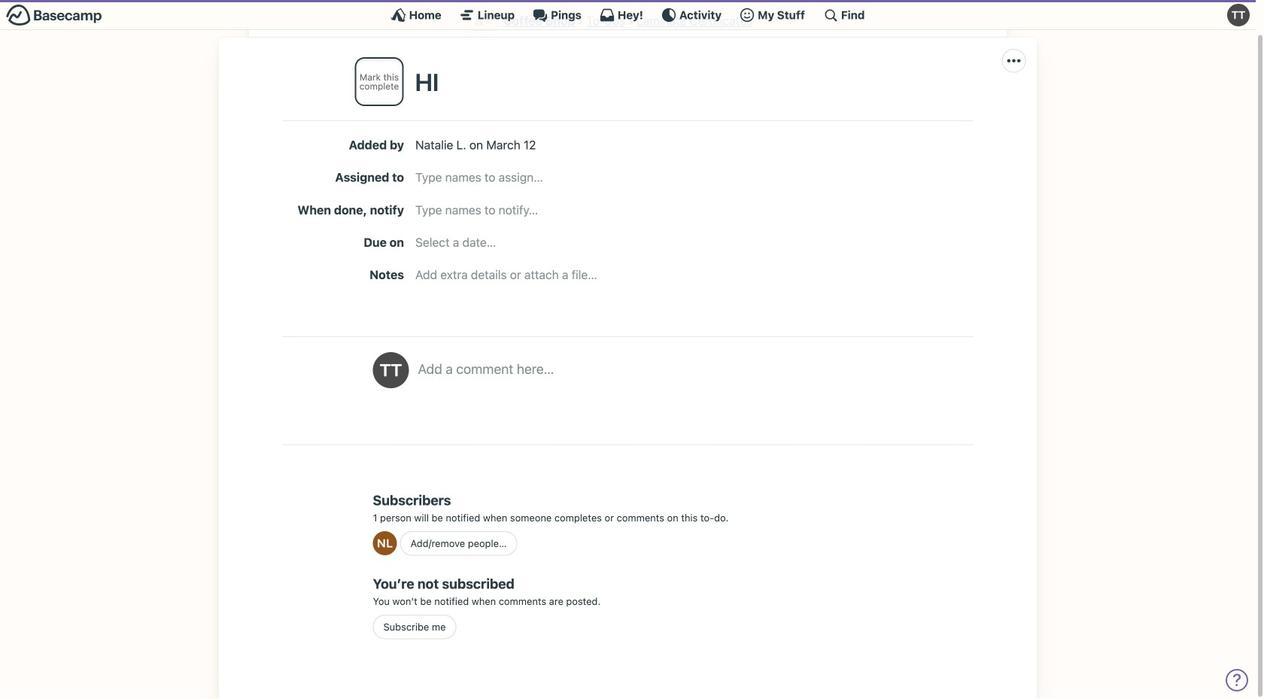 Task type: describe. For each thing, give the bounding box(es) containing it.
march 12 element
[[487, 138, 536, 152]]

keyboard shortcut: ⌘ + / image
[[824, 8, 839, 23]]

natalie lubich image
[[373, 531, 397, 556]]

1 horizontal spatial terry turtle image
[[1228, 4, 1250, 26]]

1 vertical spatial terry turtle image
[[373, 352, 409, 388]]

switch accounts image
[[6, 4, 102, 27]]



Task type: vqa. For each thing, say whether or not it's contained in the screenshot.
Keyboard shortcut: ⌘ + / 'ICON'
yes



Task type: locate. For each thing, give the bounding box(es) containing it.
0 vertical spatial terry turtle image
[[1228, 4, 1250, 26]]

terry turtle image
[[1228, 4, 1250, 26], [373, 352, 409, 388]]

0 horizontal spatial terry turtle image
[[373, 352, 409, 388]]

main element
[[0, 0, 1257, 30]]



